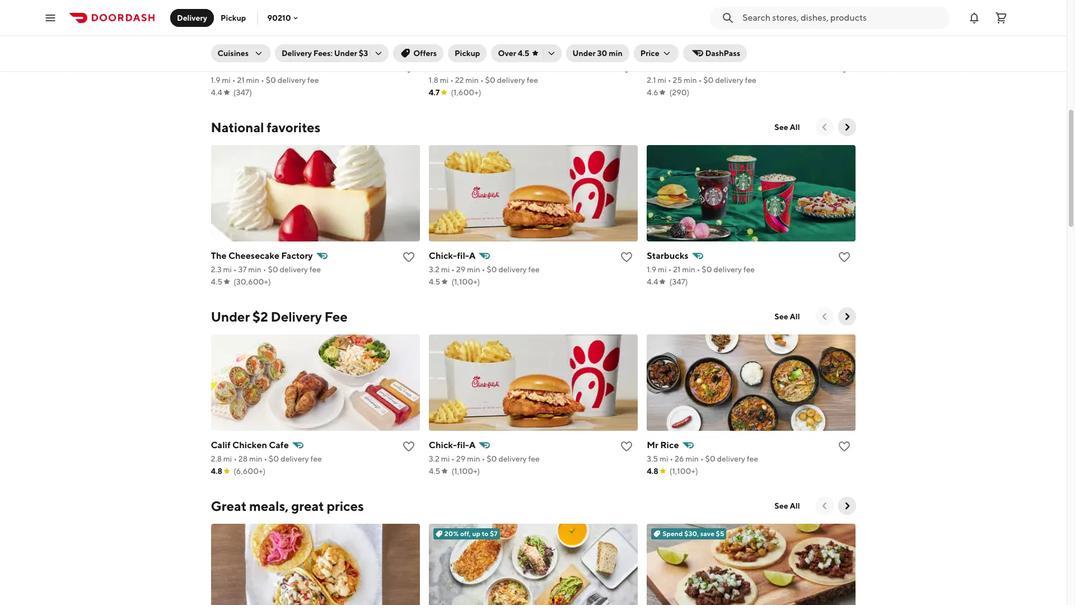 Task type: locate. For each thing, give the bounding box(es) containing it.
0 vertical spatial pickup button
[[214, 9, 253, 27]]

bean
[[477, 61, 499, 72]]

el pollo loco
[[647, 61, 701, 72]]

29 for national favorites
[[456, 265, 466, 274]]

2 29 from the top
[[456, 454, 466, 463]]

(347)
[[234, 88, 252, 97], [670, 277, 688, 286]]

min for click to add this store to your saved list image associated with calif chicken cafe
[[249, 454, 263, 463]]

1 vertical spatial pickup
[[455, 49, 480, 58]]

1 vertical spatial see all
[[775, 312, 800, 321]]

pickup button up the 22 at the top
[[448, 44, 487, 62]]

4.8 down 2.8
[[211, 467, 222, 476]]

min for click to add this store to your saved list image related to starbucks
[[683, 265, 696, 274]]

pickup for the right pickup button
[[455, 49, 480, 58]]

coffee
[[447, 61, 476, 72]]

great
[[291, 498, 324, 514]]

1 previous button of carousel image from the top
[[819, 122, 831, 133]]

click to add this store to your saved list image for mr rice
[[838, 440, 852, 453]]

the up the "2.3"
[[211, 250, 227, 261]]

0 horizontal spatial under
[[211, 309, 250, 324]]

meals,
[[249, 498, 289, 514]]

4.4
[[211, 88, 222, 97], [647, 277, 659, 286]]

min inside "button"
[[609, 49, 623, 58]]

1 vertical spatial chick-fil-a
[[429, 440, 476, 450]]

4.8
[[211, 467, 222, 476], [647, 467, 659, 476]]

mi for click to add this store to your saved list icon for el pollo loco
[[440, 76, 449, 85]]

1 vertical spatial 1.9 mi • 21 min • $​0 delivery fee
[[647, 265, 755, 274]]

great meals, great prices
[[211, 498, 364, 514]]

3 see from the top
[[775, 501, 789, 510]]

2 see from the top
[[775, 312, 789, 321]]

click to add this store to your saved list image
[[402, 61, 416, 75], [620, 61, 634, 75], [838, 61, 852, 75], [620, 250, 634, 264], [620, 440, 634, 453]]

see all
[[775, 123, 800, 132], [775, 312, 800, 321], [775, 501, 800, 510]]

mi for click to add this store to your saved list image related to starbucks
[[658, 265, 667, 274]]

the coffee bean & tea leaf
[[429, 61, 543, 72]]

1 vertical spatial 29
[[456, 454, 466, 463]]

2 next button of carousel image from the top
[[842, 311, 853, 322]]

under left 30
[[573, 49, 596, 58]]

2 chick- from the top
[[429, 440, 457, 450]]

mi for click to add this store to your saved list image associated with calif chicken cafe
[[223, 454, 232, 463]]

2 4.8 from the left
[[647, 467, 659, 476]]

see all link for fee
[[768, 308, 807, 326]]

0 vertical spatial see
[[775, 123, 789, 132]]

3.2 for under $2 delivery fee
[[429, 454, 440, 463]]

1 vertical spatial next button of carousel image
[[842, 311, 853, 322]]

chick-
[[429, 250, 457, 261], [429, 440, 457, 450]]

delivery for click to add this store to your saved list icon for el pollo loco
[[497, 76, 526, 85]]

0 horizontal spatial 1.9 mi • 21 min • $​0 delivery fee
[[211, 76, 319, 85]]

pickup up the coffee
[[455, 49, 480, 58]]

0 horizontal spatial 4.4
[[211, 88, 222, 97]]

3 next button of carousel image from the top
[[842, 500, 853, 512]]

min for starbucks's click to add this store to your saved list icon
[[467, 265, 481, 274]]

25
[[673, 76, 683, 85]]

click to add this store to your saved list image for mr rice
[[620, 440, 634, 453]]

fil- for national favorites
[[457, 250, 469, 261]]

20% off, up to $7
[[445, 529, 498, 538]]

$​0 for click to add this store to your saved list image associated with calif chicken cafe
[[269, 454, 279, 463]]

delivery button
[[170, 9, 214, 27]]

chick-fil-a for under $2 delivery fee
[[429, 440, 476, 450]]

1 horizontal spatial 21
[[674, 265, 681, 274]]

dashpass
[[706, 49, 741, 58]]

pickup for the leftmost pickup button
[[221, 13, 246, 22]]

2 see all from the top
[[775, 312, 800, 321]]

delivery
[[278, 76, 306, 85], [497, 76, 526, 85], [716, 76, 744, 85], [280, 265, 308, 274], [499, 265, 527, 274], [714, 265, 742, 274], [281, 454, 309, 463], [499, 454, 527, 463], [717, 454, 746, 463]]

under left "$3" at the top left of the page
[[334, 49, 357, 58]]

2 see all link from the top
[[768, 308, 807, 326]]

1 fil- from the top
[[457, 250, 469, 261]]

2.8
[[211, 454, 222, 463]]

1 horizontal spatial 4.8
[[647, 467, 659, 476]]

see all link for prices
[[768, 497, 807, 515]]

mi for click to add this store to your saved list image for mr rice
[[660, 454, 669, 463]]

3.5
[[647, 454, 658, 463]]

1 see all from the top
[[775, 123, 800, 132]]

3 all from the top
[[790, 501, 800, 510]]

previous button of carousel image
[[819, 122, 831, 133], [819, 500, 831, 512]]

calif chicken cafe
[[211, 440, 289, 450]]

the
[[429, 61, 445, 72], [211, 250, 227, 261]]

Store search: begin typing to search for stores available on DoorDash text field
[[743, 11, 944, 24]]

2 chick-fil-a from the top
[[429, 440, 476, 450]]

(1,100+) for national favorites
[[452, 277, 480, 286]]

0 vertical spatial the
[[429, 61, 445, 72]]

all for prices
[[790, 501, 800, 510]]

tea
[[508, 61, 523, 72]]

pickup
[[221, 13, 246, 22], [455, 49, 480, 58]]

0 vertical spatial 3.2
[[429, 265, 440, 274]]

2 vertical spatial see
[[775, 501, 789, 510]]

1 chick-fil-a from the top
[[429, 250, 476, 261]]

1 3.2 from the top
[[429, 265, 440, 274]]

0 vertical spatial chick-
[[429, 250, 457, 261]]

1 vertical spatial 3.2 mi • 29 min • $​0 delivery fee
[[429, 454, 540, 463]]

under for under 30 min
[[573, 49, 596, 58]]

2 vertical spatial next button of carousel image
[[842, 500, 853, 512]]

2 horizontal spatial under
[[573, 49, 596, 58]]

1 horizontal spatial the
[[429, 61, 445, 72]]

0 vertical spatial chick-fil-a
[[429, 250, 476, 261]]

29 for under $2 delivery fee
[[456, 454, 466, 463]]

$7
[[490, 529, 498, 538]]

click to add this store to your saved list image for calif chicken cafe
[[402, 440, 416, 453]]

0 vertical spatial all
[[790, 123, 800, 132]]

calif
[[211, 440, 231, 450]]

1.8
[[429, 76, 439, 85]]

2 vertical spatial see all link
[[768, 497, 807, 515]]

3 see all link from the top
[[768, 497, 807, 515]]

1 horizontal spatial under
[[334, 49, 357, 58]]

pickup button
[[214, 9, 253, 27], [448, 44, 487, 62]]

1 horizontal spatial pickup
[[455, 49, 480, 58]]

0 vertical spatial see all
[[775, 123, 800, 132]]

1 vertical spatial 3.2
[[429, 454, 440, 463]]

delivery for starbucks's click to add this store to your saved list icon
[[499, 265, 527, 274]]

1 a from the top
[[469, 250, 476, 261]]

next button of carousel image
[[842, 122, 853, 133], [842, 311, 853, 322], [842, 500, 853, 512]]

$​0 for click to add this store to your saved list icon for el pollo loco
[[485, 76, 496, 85]]

(1,100+)
[[452, 277, 480, 286], [452, 467, 480, 476], [670, 467, 698, 476]]

2 a from the top
[[469, 440, 476, 450]]

0 vertical spatial previous button of carousel image
[[819, 122, 831, 133]]

0 vertical spatial 3.2 mi • 29 min • $​0 delivery fee
[[429, 265, 540, 274]]

delivery
[[177, 13, 207, 22], [282, 49, 312, 58], [271, 309, 322, 324]]

offers button
[[393, 44, 444, 62]]

previous button of carousel image for national favorites
[[819, 122, 831, 133]]

cuisines button
[[211, 44, 271, 62]]

delivery for delivery
[[177, 13, 207, 22]]

under 30 min button
[[566, 44, 630, 62]]

delivery for click to add this store to your saved list image associated with calif chicken cafe
[[281, 454, 309, 463]]

fil-
[[457, 250, 469, 261], [457, 440, 469, 450]]

$5
[[716, 529, 725, 538]]

1.9 mi • 21 min • $​0 delivery fee
[[211, 76, 319, 85], [647, 265, 755, 274]]

0 vertical spatial a
[[469, 250, 476, 261]]

$2
[[253, 309, 268, 324]]

2 3.2 from the top
[[429, 454, 440, 463]]

3 see all from the top
[[775, 501, 800, 510]]

0 vertical spatial 4.4
[[211, 88, 222, 97]]

1 vertical spatial the
[[211, 250, 227, 261]]

min for click to add this store to your saved list icon for el pollo loco
[[466, 76, 479, 85]]

4.8 for calif chicken cafe
[[211, 467, 222, 476]]

1 vertical spatial previous button of carousel image
[[819, 500, 831, 512]]

delivery for click to add this store to your saved list icon related to mr rice
[[499, 454, 527, 463]]

1 vertical spatial see
[[775, 312, 789, 321]]

$​0 for click to add this store to your saved list image associated with the cheesecake factory
[[268, 265, 278, 274]]

3.2 mi • 29 min • $​0 delivery fee for national favorites
[[429, 265, 540, 274]]

1 vertical spatial 1.9
[[647, 265, 657, 274]]

4.8 down 3.5
[[647, 467, 659, 476]]

1 vertical spatial delivery
[[282, 49, 312, 58]]

0 vertical spatial 29
[[456, 265, 466, 274]]

dashpass button
[[683, 44, 747, 62]]

0 vertical spatial see all link
[[768, 118, 807, 136]]

1 vertical spatial pickup button
[[448, 44, 487, 62]]

all
[[790, 123, 800, 132], [790, 312, 800, 321], [790, 501, 800, 510]]

1 vertical spatial (347)
[[670, 277, 688, 286]]

21
[[237, 76, 245, 85], [674, 265, 681, 274]]

under inside "button"
[[573, 49, 596, 58]]

0 horizontal spatial the
[[211, 250, 227, 261]]

4.8 for mr rice
[[647, 467, 659, 476]]

0 horizontal spatial pickup
[[221, 13, 246, 22]]

min
[[609, 49, 623, 58], [246, 76, 260, 85], [466, 76, 479, 85], [684, 76, 697, 85], [248, 265, 262, 274], [467, 265, 481, 274], [683, 265, 696, 274], [249, 454, 263, 463], [467, 454, 481, 463], [686, 454, 699, 463]]

1 horizontal spatial 1.9
[[647, 265, 657, 274]]

delivery fees: under $3
[[282, 49, 368, 58]]

1 vertical spatial all
[[790, 312, 800, 321]]

previous button of carousel image for great meals, great prices
[[819, 500, 831, 512]]

1 vertical spatial starbucks
[[647, 250, 689, 261]]

pickup up cuisines
[[221, 13, 246, 22]]

1 vertical spatial 4.4
[[647, 277, 659, 286]]

1 29 from the top
[[456, 265, 466, 274]]

&
[[501, 61, 507, 72]]

0 vertical spatial pickup
[[221, 13, 246, 22]]

under
[[334, 49, 357, 58], [573, 49, 596, 58], [211, 309, 250, 324]]

4.5
[[518, 49, 530, 58], [211, 277, 222, 286], [429, 277, 441, 286], [429, 467, 441, 476]]

0 horizontal spatial starbucks
[[211, 61, 253, 72]]

1 vertical spatial a
[[469, 440, 476, 450]]

0 horizontal spatial 1.9
[[211, 76, 221, 85]]

1 3.2 mi • 29 min • $​0 delivery fee from the top
[[429, 265, 540, 274]]

spend
[[663, 529, 683, 538]]

4.5 inside button
[[518, 49, 530, 58]]

favorites
[[267, 119, 321, 135]]

click to add this store to your saved list image
[[402, 250, 416, 264], [838, 250, 852, 264], [402, 440, 416, 453], [838, 440, 852, 453]]

1 vertical spatial chick-
[[429, 440, 457, 450]]

fee
[[308, 76, 319, 85], [527, 76, 539, 85], [745, 76, 757, 85], [310, 265, 321, 274], [529, 265, 540, 274], [744, 265, 755, 274], [311, 454, 322, 463], [529, 454, 540, 463], [747, 454, 759, 463]]

under $2 delivery fee
[[211, 309, 348, 324]]

2.1
[[647, 76, 656, 85]]

26
[[675, 454, 684, 463]]

1.9
[[211, 76, 221, 85], [647, 265, 657, 274]]

2 all from the top
[[790, 312, 800, 321]]

0 horizontal spatial 21
[[237, 76, 245, 85]]

3.2 mi • 29 min • $​0 delivery fee
[[429, 265, 540, 274], [429, 454, 540, 463]]

2 3.2 mi • 29 min • $​0 delivery fee from the top
[[429, 454, 540, 463]]

0 vertical spatial starbucks
[[211, 61, 253, 72]]

click to add this store to your saved list image for starbucks
[[620, 250, 634, 264]]

pickup button up cuisines
[[214, 9, 253, 27]]

0 vertical spatial 1.9 mi • 21 min • $​0 delivery fee
[[211, 76, 319, 85]]

29
[[456, 265, 466, 274], [456, 454, 466, 463]]

0 vertical spatial fil-
[[457, 250, 469, 261]]

2 previous button of carousel image from the top
[[819, 500, 831, 512]]

$​0
[[266, 76, 276, 85], [485, 76, 496, 85], [704, 76, 714, 85], [268, 265, 278, 274], [487, 265, 497, 274], [702, 265, 712, 274], [269, 454, 279, 463], [487, 454, 497, 463], [706, 454, 716, 463]]

cuisines
[[218, 49, 249, 58]]

2 vertical spatial all
[[790, 501, 800, 510]]

0 vertical spatial delivery
[[177, 13, 207, 22]]

0 horizontal spatial (347)
[[234, 88, 252, 97]]

1 vertical spatial see all link
[[768, 308, 807, 326]]

1 vertical spatial fil-
[[457, 440, 469, 450]]

2 fil- from the top
[[457, 440, 469, 450]]

click to add this store to your saved list image for the cheesecake factory
[[402, 250, 416, 264]]

90210
[[267, 13, 291, 22]]

2 vertical spatial see all
[[775, 501, 800, 510]]

previous button of carousel image
[[819, 311, 831, 322]]

0 horizontal spatial 4.8
[[211, 467, 222, 476]]

0 vertical spatial next button of carousel image
[[842, 122, 853, 133]]

under left $2 on the left bottom
[[211, 309, 250, 324]]

delivery inside 'button'
[[177, 13, 207, 22]]

mi
[[222, 76, 231, 85], [440, 76, 449, 85], [658, 76, 667, 85], [223, 265, 232, 274], [441, 265, 450, 274], [658, 265, 667, 274], [223, 454, 232, 463], [441, 454, 450, 463], [660, 454, 669, 463]]

up
[[472, 529, 481, 538]]

chick- for under $2 delivery fee
[[429, 440, 457, 450]]

chick- for national favorites
[[429, 250, 457, 261]]

see
[[775, 123, 789, 132], [775, 312, 789, 321], [775, 501, 789, 510]]

chick-fil-a
[[429, 250, 476, 261], [429, 440, 476, 450]]

1 chick- from the top
[[429, 250, 457, 261]]

the up 1.8
[[429, 61, 445, 72]]

(6,600+)
[[234, 467, 266, 476]]

all for fee
[[790, 312, 800, 321]]

1 4.8 from the left
[[211, 467, 222, 476]]



Task type: vqa. For each thing, say whether or not it's contained in the screenshot.


Task type: describe. For each thing, give the bounding box(es) containing it.
a for under $2 delivery fee
[[469, 440, 476, 450]]

next button of carousel image for prices
[[842, 500, 853, 512]]

offers
[[414, 49, 437, 58]]

1 see from the top
[[775, 123, 789, 132]]

delivery for click to add this store to your saved list image associated with the cheesecake factory
[[280, 265, 308, 274]]

fil- for under $2 delivery fee
[[457, 440, 469, 450]]

over 4.5
[[498, 49, 530, 58]]

20%
[[445, 529, 459, 538]]

1 vertical spatial 21
[[674, 265, 681, 274]]

a for national favorites
[[469, 250, 476, 261]]

$​0 for click to add this store to your saved list icon related to mr rice
[[487, 454, 497, 463]]

delivery for click to add this store to your saved list image for mr rice
[[717, 454, 746, 463]]

1 horizontal spatial starbucks
[[647, 250, 689, 261]]

(30,600+)
[[234, 277, 271, 286]]

min for click to add this store to your saved list image associated with the cheesecake factory
[[248, 265, 262, 274]]

over 4.5 button
[[492, 44, 562, 62]]

1 horizontal spatial (347)
[[670, 277, 688, 286]]

pollo
[[657, 61, 679, 72]]

fee
[[325, 309, 348, 324]]

1.8 mi • 22 min • $​0 delivery fee
[[429, 76, 539, 85]]

2 vertical spatial delivery
[[271, 309, 322, 324]]

2.3
[[211, 265, 222, 274]]

mr rice
[[647, 440, 679, 450]]

the for the cheesecake factory
[[211, 250, 227, 261]]

0 vertical spatial (347)
[[234, 88, 252, 97]]

(1,600+)
[[451, 88, 482, 97]]

mi for click to add this store to your saved list icon related to mr rice
[[441, 454, 450, 463]]

to
[[482, 529, 489, 538]]

0 vertical spatial 21
[[237, 76, 245, 85]]

national favorites
[[211, 119, 321, 135]]

under for under $2 delivery fee
[[211, 309, 250, 324]]

the for the coffee bean & tea leaf
[[429, 61, 445, 72]]

national
[[211, 119, 264, 135]]

4.6
[[647, 88, 659, 97]]

the cheesecake factory
[[211, 250, 313, 261]]

delivery for delivery fees: under $3
[[282, 49, 312, 58]]

delivery for click to add this store to your saved list image related to starbucks
[[714, 265, 742, 274]]

see all for fee
[[775, 312, 800, 321]]

$​0 for starbucks's click to add this store to your saved list icon
[[487, 265, 497, 274]]

1 horizontal spatial 4.4
[[647, 277, 659, 286]]

next button of carousel image for fee
[[842, 311, 853, 322]]

90210 button
[[267, 13, 300, 22]]

1 all from the top
[[790, 123, 800, 132]]

0 vertical spatial 1.9
[[211, 76, 221, 85]]

3.5 mi • 26 min • $​0 delivery fee
[[647, 454, 759, 463]]

open menu image
[[44, 11, 57, 24]]

price
[[641, 49, 660, 58]]

notification bell image
[[968, 11, 982, 24]]

leaf
[[525, 61, 543, 72]]

min for click to add this store to your saved list image for mr rice
[[686, 454, 699, 463]]

rice
[[661, 440, 679, 450]]

0 horizontal spatial pickup button
[[214, 9, 253, 27]]

(1,100+) for under $2 delivery fee
[[452, 467, 480, 476]]

prices
[[327, 498, 364, 514]]

factory
[[281, 250, 313, 261]]

great
[[211, 498, 247, 514]]

(290)
[[670, 88, 690, 97]]

great meals, great prices link
[[211, 497, 364, 515]]

spend $30, save $5
[[663, 529, 725, 538]]

$​0 for click to add this store to your saved list image for mr rice
[[706, 454, 716, 463]]

under 30 min
[[573, 49, 623, 58]]

1 next button of carousel image from the top
[[842, 122, 853, 133]]

2.1 mi • 25 min • $​0 delivery fee
[[647, 76, 757, 85]]

loco
[[681, 61, 701, 72]]

2.3 mi • 37 min • $​0 delivery fee
[[211, 265, 321, 274]]

over
[[498, 49, 517, 58]]

click to add this store to your saved list image for el pollo loco
[[620, 61, 634, 75]]

28
[[239, 454, 248, 463]]

1 horizontal spatial 1.9 mi • 21 min • $​0 delivery fee
[[647, 265, 755, 274]]

cafe
[[269, 440, 289, 450]]

3.2 mi • 29 min • $​0 delivery fee for under $2 delivery fee
[[429, 454, 540, 463]]

4.7
[[429, 88, 440, 97]]

2.8 mi • 28 min • $​0 delivery fee
[[211, 454, 322, 463]]

1 see all link from the top
[[768, 118, 807, 136]]

click to add this store to your saved list image for starbucks
[[838, 250, 852, 264]]

chick-fil-a for national favorites
[[429, 250, 476, 261]]

mr
[[647, 440, 659, 450]]

$​0 for click to add this store to your saved list image related to starbucks
[[702, 265, 712, 274]]

30
[[598, 49, 608, 58]]

mi for click to add this store to your saved list image associated with the cheesecake factory
[[223, 265, 232, 274]]

fees:
[[314, 49, 333, 58]]

off,
[[460, 529, 471, 538]]

1 horizontal spatial pickup button
[[448, 44, 487, 62]]

see for fee
[[775, 312, 789, 321]]

see all for prices
[[775, 501, 800, 510]]

3.2 for national favorites
[[429, 265, 440, 274]]

national favorites link
[[211, 118, 321, 136]]

$30,
[[685, 529, 699, 538]]

el
[[647, 61, 656, 72]]

22
[[455, 76, 464, 85]]

37
[[238, 265, 247, 274]]

min for click to add this store to your saved list icon related to mr rice
[[467, 454, 481, 463]]

cheesecake
[[229, 250, 280, 261]]

price button
[[634, 44, 679, 62]]

under $2 delivery fee link
[[211, 308, 348, 326]]

$3
[[359, 49, 368, 58]]

mi for starbucks's click to add this store to your saved list icon
[[441, 265, 450, 274]]

0 items, open order cart image
[[995, 11, 1008, 24]]

see for prices
[[775, 501, 789, 510]]

save
[[701, 529, 715, 538]]

chicken
[[233, 440, 267, 450]]



